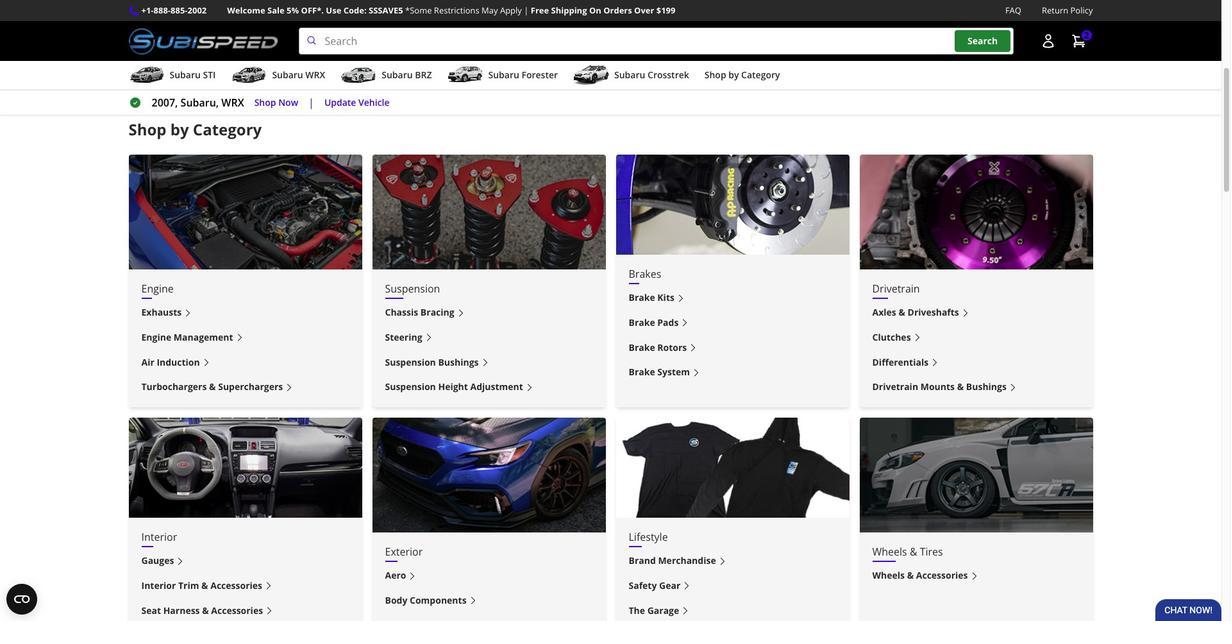Task type: describe. For each thing, give the bounding box(es) containing it.
shop
[[233, 33, 257, 45]]

steering link
[[385, 330, 593, 345]]

safety gear link
[[629, 579, 837, 593]]

interior trim & accessories
[[141, 579, 262, 592]]

2
[[1085, 29, 1090, 41]]

safety
[[629, 579, 657, 592]]

brakes image
[[616, 155, 850, 255]]

suspension for suspension bushings
[[385, 356, 436, 368]]

shop now link
[[129, 26, 386, 53]]

axles & driveshafts link
[[873, 306, 1081, 320]]

pads
[[658, 316, 679, 328]]

components
[[410, 594, 467, 606]]

merchandise
[[659, 554, 716, 567]]

gauges link
[[141, 554, 349, 568]]

0 horizontal spatial |
[[309, 96, 314, 110]]

update
[[325, 96, 356, 108]]

wheels & accessories image
[[860, 418, 1094, 533]]

return policy link
[[1043, 4, 1094, 17]]

brand merchandise link
[[629, 554, 837, 568]]

clutches link
[[873, 330, 1081, 345]]

engine for engine management
[[141, 331, 171, 343]]

now
[[279, 96, 298, 108]]

drivetrain for drivetrain mounts & bushings
[[873, 381, 919, 393]]

suspension bushings link
[[385, 355, 593, 370]]

& right mounts
[[958, 381, 964, 393]]

subaru wrx
[[272, 69, 325, 81]]

brake rotors
[[629, 341, 687, 353]]

2002
[[188, 4, 207, 16]]

a subaru wrx thumbnail image image
[[231, 66, 267, 85]]

the
[[629, 604, 646, 616]]

mounts
[[921, 381, 955, 393]]

kits
[[658, 291, 675, 304]]

free
[[531, 4, 549, 16]]

888-
[[154, 4, 171, 16]]

brake for brake rotors
[[629, 341, 656, 353]]

use
[[326, 4, 342, 16]]

wrx inside dropdown button
[[306, 69, 325, 81]]

subaru brz
[[382, 69, 432, 81]]

brake kits
[[629, 291, 675, 304]]

turbochargers & superchargers
[[141, 381, 283, 393]]

sti
[[203, 69, 216, 81]]

interior for interior trim & accessories
[[141, 579, 176, 592]]

restrictions
[[434, 4, 480, 16]]

1 vertical spatial shop by category
[[129, 119, 262, 140]]

0 vertical spatial |
[[524, 4, 529, 16]]

superchargers
[[218, 381, 283, 393]]

wheels & tires
[[873, 545, 944, 559]]

lifestyle image
[[616, 418, 850, 518]]

wheels for wheels & accessories
[[873, 569, 905, 581]]

rotors
[[658, 341, 687, 353]]

accessories for seat harness & accessories
[[211, 604, 263, 616]]

a subaru sti thumbnail image image
[[129, 66, 165, 85]]

search button
[[955, 30, 1011, 52]]

apply
[[500, 4, 522, 16]]

885-
[[171, 4, 188, 16]]

+1-
[[141, 4, 154, 16]]

subaru for subaru brz
[[382, 69, 413, 81]]

accessories down tires
[[917, 569, 969, 581]]

adjustment
[[471, 381, 523, 393]]

& right trim on the bottom of the page
[[202, 579, 208, 592]]

shop inside dropdown button
[[705, 69, 727, 81]]

subaru sti button
[[129, 64, 216, 89]]

drivetrain for drivetrain
[[873, 282, 921, 296]]

brake for brake kits
[[629, 291, 656, 304]]

suspension image
[[372, 155, 606, 270]]

now
[[259, 33, 282, 45]]

aero
[[385, 569, 406, 581]]

update vehicle
[[325, 96, 390, 108]]

chassis bracing
[[385, 306, 455, 318]]

wheels & accessories link
[[873, 569, 1081, 583]]

vehicle
[[359, 96, 390, 108]]

height
[[439, 381, 468, 393]]

shop now
[[255, 96, 298, 108]]

+1-888-885-2002
[[141, 4, 207, 16]]

wheels & accessories
[[873, 569, 969, 581]]

body components
[[385, 594, 467, 606]]

subaru crosstrek button
[[574, 64, 690, 89]]

$199
[[657, 4, 676, 16]]

a subaru forester thumbnail image image
[[448, 66, 483, 85]]

brake rotors link
[[629, 340, 837, 355]]

& right "harness"
[[202, 604, 209, 616]]

shop now link
[[255, 95, 298, 110]]

induction
[[157, 356, 200, 368]]

search
[[968, 35, 999, 47]]

brand
[[629, 554, 656, 567]]

a subaru brz thumbnail image image
[[341, 66, 377, 85]]

brake kits link
[[629, 291, 837, 305]]

forester
[[522, 69, 558, 81]]

2007, subaru, wrx
[[152, 96, 244, 110]]

air
[[141, 356, 155, 368]]

subaru for subaru crosstrek
[[615, 69, 646, 81]]

exhausts link
[[141, 306, 349, 320]]

engine for engine
[[141, 282, 174, 296]]

air induction
[[141, 356, 200, 368]]

management
[[174, 331, 233, 343]]

engine management
[[141, 331, 233, 343]]

on
[[590, 4, 602, 16]]

open widget image
[[6, 584, 37, 615]]

5%
[[287, 4, 299, 16]]

update vehicle button
[[325, 95, 390, 110]]

brake system link
[[629, 365, 837, 380]]

subaru forester
[[489, 69, 558, 81]]



Task type: vqa. For each thing, say whether or not it's contained in the screenshot.


Task type: locate. For each thing, give the bounding box(es) containing it.
subaru left sti
[[170, 69, 201, 81]]

3 suspension from the top
[[385, 381, 436, 393]]

0 vertical spatial engine
[[141, 282, 174, 296]]

4 brake from the top
[[629, 366, 656, 378]]

subaru
[[170, 69, 201, 81], [272, 69, 303, 81], [382, 69, 413, 81], [489, 69, 520, 81], [615, 69, 646, 81]]

by inside dropdown button
[[729, 69, 739, 81]]

1 horizontal spatial bushings
[[967, 381, 1007, 393]]

5 subaru from the left
[[615, 69, 646, 81]]

category inside shop by category dropdown button
[[742, 69, 781, 81]]

safety gear
[[629, 579, 681, 592]]

brand merchandise
[[629, 554, 716, 567]]

1 suspension from the top
[[385, 282, 440, 296]]

brake pads
[[629, 316, 679, 328]]

1 vertical spatial drivetrain
[[873, 381, 919, 393]]

suspension for suspension height adjustment
[[385, 381, 436, 393]]

0 vertical spatial by
[[729, 69, 739, 81]]

chassis
[[385, 306, 418, 318]]

seat
[[141, 604, 161, 616]]

sssave5
[[369, 4, 403, 16]]

faq
[[1006, 4, 1022, 16]]

accessories down interior trim & accessories link
[[211, 604, 263, 616]]

driveshafts
[[908, 306, 960, 318]]

brake down brake rotors
[[629, 366, 656, 378]]

bushings down differentials link
[[967, 381, 1007, 393]]

chassis bracing link
[[385, 306, 593, 320]]

system
[[658, 366, 690, 378]]

interior inside interior trim & accessories link
[[141, 579, 176, 592]]

2 interior from the top
[[141, 579, 176, 592]]

1 vertical spatial |
[[309, 96, 314, 110]]

interior image
[[129, 418, 362, 518]]

1 vertical spatial shop
[[255, 96, 276, 108]]

1 vertical spatial wrx
[[222, 96, 244, 110]]

4 subaru from the left
[[489, 69, 520, 81]]

brake system
[[629, 366, 690, 378]]

subaru forester button
[[448, 64, 558, 89]]

suspension down the steering
[[385, 356, 436, 368]]

drivetrain image
[[860, 155, 1094, 270]]

steering
[[385, 331, 423, 343]]

& left superchargers
[[209, 381, 216, 393]]

wheels for wheels & tires
[[873, 545, 908, 559]]

1 vertical spatial wheels
[[873, 569, 905, 581]]

faq link
[[1006, 4, 1022, 17]]

suspension for suspension
[[385, 282, 440, 296]]

brake left pads
[[629, 316, 656, 328]]

trim
[[178, 579, 199, 592]]

subaru crosstrek
[[615, 69, 690, 81]]

seat harness & accessories
[[141, 604, 263, 616]]

bushings
[[439, 356, 479, 368], [967, 381, 1007, 393]]

shop
[[705, 69, 727, 81], [255, 96, 276, 108], [129, 119, 167, 140]]

brake
[[629, 291, 656, 304], [629, 316, 656, 328], [629, 341, 656, 353], [629, 366, 656, 378]]

1 vertical spatial interior
[[141, 579, 176, 592]]

0 horizontal spatial bushings
[[439, 356, 479, 368]]

2 brake from the top
[[629, 316, 656, 328]]

| left "free"
[[524, 4, 529, 16]]

subispeed logo image
[[129, 28, 278, 55]]

axles & driveshafts
[[873, 306, 960, 318]]

shop right crosstrek
[[705, 69, 727, 81]]

turbochargers
[[141, 381, 207, 393]]

exhausts
[[141, 306, 182, 318]]

subaru left crosstrek
[[615, 69, 646, 81]]

suspension inside suspension bushings link
[[385, 356, 436, 368]]

differentials link
[[873, 355, 1081, 370]]

2007,
[[152, 96, 178, 110]]

shop by category button
[[705, 64, 781, 89]]

suspension up chassis bracing
[[385, 282, 440, 296]]

exterior
[[385, 545, 423, 559]]

interior
[[141, 530, 177, 544], [141, 579, 176, 592]]

by
[[729, 69, 739, 81], [171, 119, 189, 140]]

category
[[742, 69, 781, 81], [193, 119, 262, 140]]

suspension
[[385, 282, 440, 296], [385, 356, 436, 368], [385, 381, 436, 393]]

& right axles
[[899, 306, 906, 318]]

brz
[[415, 69, 432, 81]]

+1-888-885-2002 link
[[141, 4, 207, 17]]

engine image
[[129, 155, 362, 270]]

suspension height adjustment link
[[385, 380, 593, 395]]

may
[[482, 4, 498, 16]]

shop down 2007,
[[129, 119, 167, 140]]

exterior image
[[372, 418, 606, 533]]

1 horizontal spatial |
[[524, 4, 529, 16]]

0 vertical spatial wrx
[[306, 69, 325, 81]]

clutches
[[873, 331, 912, 343]]

suspension bushings
[[385, 356, 479, 368]]

2 vertical spatial shop
[[129, 119, 167, 140]]

2 subaru from the left
[[272, 69, 303, 81]]

drivetrain mounts & bushings
[[873, 381, 1007, 393]]

2 vertical spatial suspension
[[385, 381, 436, 393]]

subaru for subaru wrx
[[272, 69, 303, 81]]

suspension down suspension bushings
[[385, 381, 436, 393]]

1 vertical spatial by
[[171, 119, 189, 140]]

steering wheel image
[[0, 0, 1222, 79]]

orders
[[604, 4, 632, 16]]

0 horizontal spatial category
[[193, 119, 262, 140]]

drivetrain up axles
[[873, 282, 921, 296]]

& down "wheels & tires"
[[908, 569, 914, 581]]

0 vertical spatial bushings
[[439, 356, 479, 368]]

wrx up update
[[306, 69, 325, 81]]

gear
[[660, 579, 681, 592]]

2 engine from the top
[[141, 331, 171, 343]]

subaru sti
[[170, 69, 216, 81]]

brake for brake pads
[[629, 316, 656, 328]]

subaru for subaru forester
[[489, 69, 520, 81]]

1 horizontal spatial shop by category
[[705, 69, 781, 81]]

3 brake from the top
[[629, 341, 656, 353]]

0 horizontal spatial by
[[171, 119, 189, 140]]

sale
[[268, 4, 285, 16]]

wheels
[[873, 545, 908, 559], [873, 569, 905, 581]]

1 horizontal spatial wrx
[[306, 69, 325, 81]]

harness
[[163, 604, 200, 616]]

suspension inside suspension height adjustment link
[[385, 381, 436, 393]]

wheels down "wheels & tires"
[[873, 569, 905, 581]]

the garage
[[629, 604, 680, 616]]

return policy
[[1043, 4, 1094, 16]]

subaru left brz
[[382, 69, 413, 81]]

subaru,
[[181, 96, 219, 110]]

engine management link
[[141, 330, 349, 345]]

tires
[[921, 545, 944, 559]]

brake for brake system
[[629, 366, 656, 378]]

interior down gauges
[[141, 579, 176, 592]]

interior up gauges
[[141, 530, 177, 544]]

lifestyle
[[629, 530, 668, 544]]

brake down brakes
[[629, 291, 656, 304]]

subaru inside "dropdown button"
[[489, 69, 520, 81]]

over
[[635, 4, 655, 16]]

2 suspension from the top
[[385, 356, 436, 368]]

1 wheels from the top
[[873, 545, 908, 559]]

axles
[[873, 306, 897, 318]]

1 engine from the top
[[141, 282, 174, 296]]

brake down brake pads
[[629, 341, 656, 353]]

air induction link
[[141, 355, 349, 370]]

0 vertical spatial shop by category
[[705, 69, 781, 81]]

1 brake from the top
[[629, 291, 656, 304]]

subaru for subaru sti
[[170, 69, 201, 81]]

| right now
[[309, 96, 314, 110]]

2 wheels from the top
[[873, 569, 905, 581]]

accessories down gauges link
[[211, 579, 262, 592]]

0 horizontal spatial shop
[[129, 119, 167, 140]]

1 horizontal spatial by
[[729, 69, 739, 81]]

code:
[[344, 4, 367, 16]]

search input field
[[299, 28, 1014, 55]]

1 vertical spatial engine
[[141, 331, 171, 343]]

1 horizontal spatial shop
[[255, 96, 276, 108]]

bracing
[[421, 306, 455, 318]]

1 subaru from the left
[[170, 69, 201, 81]]

& left tires
[[910, 545, 918, 559]]

wheels up wheels & accessories
[[873, 545, 908, 559]]

shop left now
[[255, 96, 276, 108]]

interior trim & accessories link
[[141, 579, 349, 593]]

a subaru crosstrek thumbnail image image
[[574, 66, 610, 85]]

engine down exhausts
[[141, 331, 171, 343]]

1 vertical spatial suspension
[[385, 356, 436, 368]]

1 interior from the top
[[141, 530, 177, 544]]

1 horizontal spatial category
[[742, 69, 781, 81]]

bushings up 'suspension height adjustment'
[[439, 356, 479, 368]]

button image
[[1041, 33, 1056, 49]]

0 vertical spatial shop
[[705, 69, 727, 81]]

bushings inside suspension bushings link
[[439, 356, 479, 368]]

0 horizontal spatial shop by category
[[129, 119, 262, 140]]

subaru up now
[[272, 69, 303, 81]]

2 button
[[1065, 28, 1094, 54]]

1 drivetrain from the top
[[873, 282, 921, 296]]

seat harness & accessories link
[[141, 604, 349, 618]]

turbochargers & superchargers link
[[141, 380, 349, 395]]

accessories
[[917, 569, 969, 581], [211, 579, 262, 592], [211, 604, 263, 616]]

2 horizontal spatial shop
[[705, 69, 727, 81]]

0 horizontal spatial wrx
[[222, 96, 244, 110]]

0 vertical spatial category
[[742, 69, 781, 81]]

drivetrain
[[873, 282, 921, 296], [873, 381, 919, 393]]

subaru brz button
[[341, 64, 432, 89]]

wrx down a subaru wrx thumbnail image
[[222, 96, 244, 110]]

interior for interior
[[141, 530, 177, 544]]

0 vertical spatial interior
[[141, 530, 177, 544]]

0 vertical spatial wheels
[[873, 545, 908, 559]]

0 vertical spatial drivetrain
[[873, 282, 921, 296]]

3 subaru from the left
[[382, 69, 413, 81]]

2 drivetrain from the top
[[873, 381, 919, 393]]

wrx
[[306, 69, 325, 81], [222, 96, 244, 110]]

0 vertical spatial suspension
[[385, 282, 440, 296]]

brakes
[[629, 267, 662, 281]]

subaru left forester
[[489, 69, 520, 81]]

accessories for interior trim & accessories
[[211, 579, 262, 592]]

engine up exhausts
[[141, 282, 174, 296]]

gauges
[[141, 554, 174, 567]]

1 vertical spatial bushings
[[967, 381, 1007, 393]]

suspension height adjustment
[[385, 381, 523, 393]]

1 vertical spatial category
[[193, 119, 262, 140]]

drivetrain down differentials
[[873, 381, 919, 393]]

bushings inside "drivetrain mounts & bushings" link
[[967, 381, 1007, 393]]

policy
[[1071, 4, 1094, 16]]

garage
[[648, 604, 680, 616]]

subaru wrx button
[[231, 64, 325, 89]]

body components link
[[385, 593, 593, 608]]

shop by category
[[705, 69, 781, 81], [129, 119, 262, 140]]



